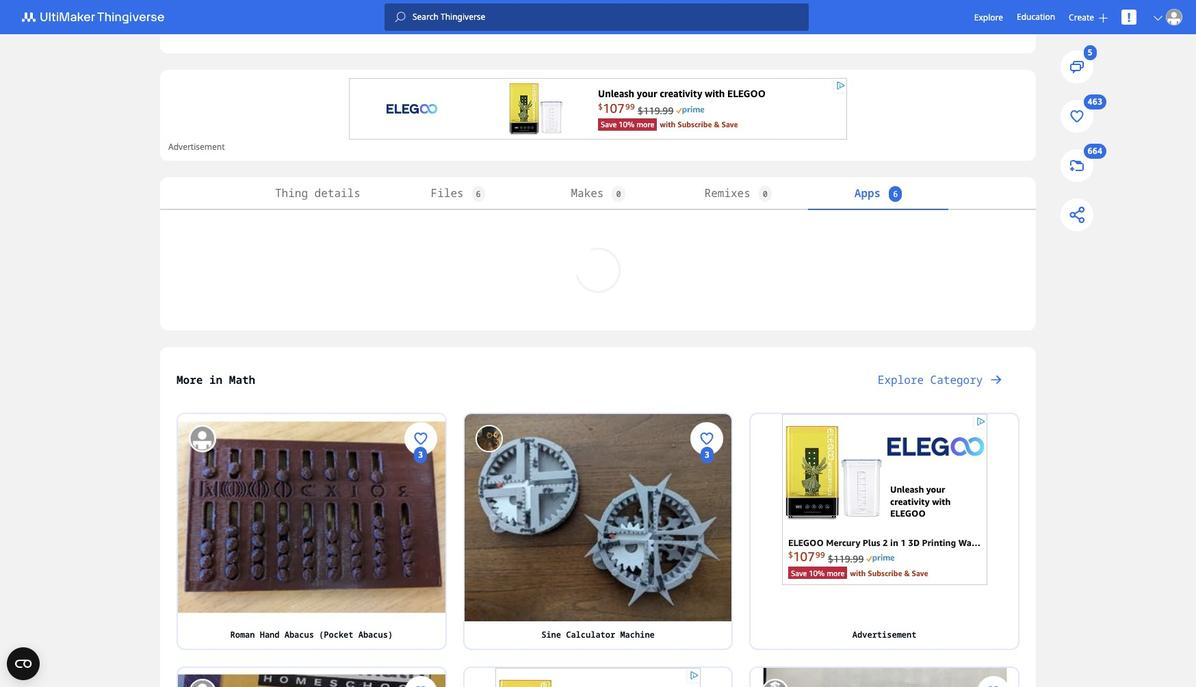 Task type: describe. For each thing, give the bounding box(es) containing it.
search control image
[[395, 12, 406, 23]]

advertisement for 'advertisement' element associated with post a remix link
[[168, 141, 225, 153]]

roman hand abacus (pocket abacus) link
[[178, 621, 445, 649]]

3 for 5
[[705, 449, 710, 461]]

3 for 3
[[418, 449, 423, 461]]

category
[[931, 372, 983, 387]]

!
[[1128, 9, 1131, 25]]

sine
[[542, 629, 561, 641]]

open widget image
[[7, 648, 40, 680]]

apps
[[855, 185, 881, 201]]

6 for files
[[476, 188, 481, 200]]

thumbnail representing sine calculator machine image
[[465, 414, 732, 621]]

explore for explore button
[[975, 11, 1003, 23]]

files
[[431, 185, 464, 201]]

explore for explore category
[[878, 372, 924, 387]]

a for remix
[[523, 13, 530, 28]]

abacus)
[[358, 629, 393, 641]]

avatar image for 3
[[189, 425, 216, 452]]

make
[[407, 13, 433, 28]]

math
[[229, 372, 255, 387]]

1 vertical spatial 5
[[705, 524, 710, 536]]

Search Thingiverse text field
[[406, 12, 809, 23]]

thumbnail representing easy read ruler image
[[178, 668, 445, 687]]

thing details
[[275, 185, 361, 201]]

advertisement element for post a remix link
[[349, 78, 847, 140]]

post for post a remix
[[491, 13, 517, 28]]

thing
[[763, 13, 796, 28]]

create
[[1069, 11, 1094, 23]]

machine
[[620, 629, 655, 641]]

create button
[[1069, 11, 1108, 23]]

a for make
[[394, 13, 400, 28]]

thing details button
[[248, 177, 388, 210]]

report
[[717, 13, 756, 28]]

makerbot logo image
[[14, 9, 181, 25]]

roman hand abacus (pocket abacus)
[[230, 629, 393, 641]]

report thing link
[[700, 4, 832, 37]]

avatar image for 5
[[475, 425, 503, 452]]

thumbnail representing abacus image
[[751, 668, 1019, 687]]

2 horizontal spatial avatar image
[[1166, 9, 1183, 25]]

post for post a make
[[361, 13, 387, 28]]

plusicon image
[[1099, 13, 1108, 22]]

remixes
[[705, 185, 751, 201]]

post a make link
[[345, 4, 470, 37]]

advertisement for 'advertisement' element associated with sine calculator machine link
[[853, 629, 917, 641]]

post a remix
[[491, 13, 569, 28]]

watch button
[[610, 4, 696, 37]]

advertisement element for sine calculator machine link
[[782, 414, 987, 585]]

explore category link
[[862, 363, 1020, 396]]



Task type: vqa. For each thing, say whether or not it's contained in the screenshot.
54
no



Task type: locate. For each thing, give the bounding box(es) containing it.
more
[[177, 372, 203, 387]]

0 vertical spatial explore
[[975, 11, 1003, 23]]

roman
[[230, 629, 255, 641]]

1 horizontal spatial post
[[491, 13, 517, 28]]

0 horizontal spatial 5
[[705, 524, 710, 536]]

0 horizontal spatial avatar image
[[189, 425, 216, 452]]

1 horizontal spatial advertisement
[[853, 629, 917, 641]]

2 6 from the left
[[893, 188, 898, 200]]

explore inside explore category link
[[878, 372, 924, 387]]

1 vertical spatial explore
[[878, 372, 924, 387]]

1 post from the left
[[361, 13, 387, 28]]

thing
[[275, 185, 308, 201]]

post left the "search control" image
[[361, 13, 387, 28]]

report thing
[[717, 13, 796, 28]]

0 horizontal spatial a
[[394, 13, 400, 28]]

thumbnail representing roman hand abacus (pocket abacus) image
[[178, 414, 445, 621]]

more in math
[[177, 372, 255, 387]]

6 for apps
[[893, 188, 898, 200]]

2 vertical spatial advertisement element
[[496, 668, 701, 687]]

hand
[[260, 629, 280, 641]]

explore left "education" link
[[975, 11, 1003, 23]]

explore left "category"
[[878, 372, 924, 387]]

0 horizontal spatial 6
[[476, 188, 481, 200]]

1 horizontal spatial a
[[523, 13, 530, 28]]

sine calculator machine
[[542, 629, 655, 641]]

calculator
[[566, 629, 615, 641]]

a left remix at the left of page
[[523, 13, 530, 28]]

abacus
[[285, 629, 314, 641]]

0 horizontal spatial explore
[[878, 372, 924, 387]]

1 vertical spatial advertisement
[[853, 629, 917, 641]]

2 post from the left
[[491, 13, 517, 28]]

a inside post a make link
[[394, 13, 400, 28]]

1 horizontal spatial 5
[[1088, 47, 1093, 58]]

avatar image
[[1166, 9, 1183, 25], [189, 425, 216, 452], [475, 425, 503, 452]]

watch
[[627, 13, 659, 28]]

664
[[1088, 145, 1103, 157]]

3
[[418, 449, 423, 461], [705, 449, 710, 461], [418, 524, 423, 536]]

post a remix link
[[474, 4, 606, 37]]

1 a from the left
[[394, 13, 400, 28]]

1 horizontal spatial avatar image
[[475, 425, 503, 452]]

1 horizontal spatial explore
[[975, 11, 1003, 23]]

a
[[394, 13, 400, 28], [523, 13, 530, 28]]

1 6 from the left
[[476, 188, 481, 200]]

(pocket
[[319, 629, 354, 641]]

makes
[[571, 185, 604, 201]]

post left remix at the left of page
[[491, 13, 517, 28]]

education
[[1017, 11, 1056, 23]]

2 a from the left
[[523, 13, 530, 28]]

! link
[[1122, 9, 1137, 25]]

a left "make"
[[394, 13, 400, 28]]

1 vertical spatial advertisement element
[[782, 414, 987, 585]]

explore button
[[975, 11, 1003, 23]]

in
[[209, 372, 223, 387]]

0 horizontal spatial advertisement
[[168, 141, 225, 153]]

post
[[361, 13, 387, 28], [491, 13, 517, 28]]

6 right apps
[[893, 188, 898, 200]]

6 right files
[[476, 188, 481, 200]]

0 vertical spatial advertisement element
[[349, 78, 847, 140]]

0 vertical spatial 5
[[1088, 47, 1093, 58]]

0
[[616, 188, 621, 200], [763, 188, 768, 200], [418, 599, 423, 610], [705, 599, 710, 610]]

sine calculator machine link
[[465, 621, 732, 649]]

5
[[1088, 47, 1093, 58], [705, 524, 710, 536]]

advertisement
[[168, 141, 225, 153], [853, 629, 917, 641]]

a inside post a remix link
[[523, 13, 530, 28]]

post a make
[[361, 13, 433, 28]]

0 horizontal spatial post
[[361, 13, 387, 28]]

education link
[[1017, 10, 1056, 25]]

advertisement element
[[349, 78, 847, 140], [782, 414, 987, 585], [496, 668, 701, 687]]

remix
[[536, 13, 569, 28]]

463
[[1088, 96, 1103, 108]]

details
[[315, 185, 361, 201]]

0 vertical spatial advertisement
[[168, 141, 225, 153]]

explore
[[975, 11, 1003, 23], [878, 372, 924, 387]]

1 horizontal spatial 6
[[893, 188, 898, 200]]

6
[[476, 188, 481, 200], [893, 188, 898, 200]]

explore category
[[878, 372, 983, 387]]



